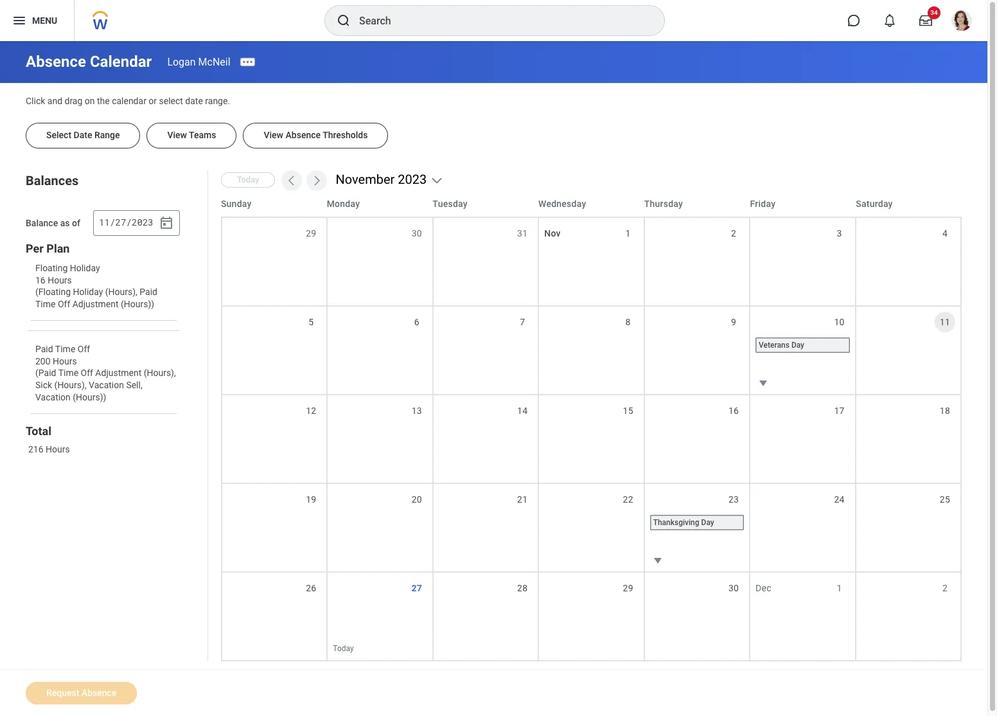 Task type: vqa. For each thing, say whether or not it's contained in the screenshot.
8
yes



Task type: locate. For each thing, give the bounding box(es) containing it.
8
[[626, 317, 631, 327]]

0 vertical spatial absence
[[26, 53, 86, 71]]

27 inside cell
[[412, 583, 422, 593]]

drag
[[65, 96, 83, 106]]

30 left dec
[[729, 583, 740, 593]]

1 horizontal spatial 27
[[412, 583, 422, 593]]

1 view from the left
[[167, 130, 187, 140]]

caret down image
[[651, 553, 666, 568]]

2 view from the left
[[264, 130, 284, 140]]

0 horizontal spatial day
[[702, 518, 715, 527]]

34
[[931, 9, 939, 16]]

0 horizontal spatial 1
[[626, 228, 631, 238]]

veterans day
[[759, 341, 805, 350]]

row containing 19
[[221, 483, 963, 571]]

calendar image
[[159, 215, 174, 231]]

Search Workday  search field
[[359, 6, 639, 35]]

0 vertical spatial hours
[[48, 275, 72, 285]]

1 horizontal spatial view
[[264, 130, 284, 140]]

0 vertical spatial paid
[[140, 287, 158, 297]]

holiday
[[70, 263, 100, 273], [73, 287, 103, 297]]

11 / 27 / 2023
[[99, 216, 153, 229]]

2 vertical spatial hours
[[46, 444, 70, 454]]

thanksgiving day
[[654, 518, 715, 527]]

/ right of on the left top of the page
[[110, 216, 115, 229]]

sell,
[[126, 380, 143, 390]]

select date range button
[[26, 123, 140, 148]]

1 vertical spatial 30
[[729, 583, 740, 593]]

row containing 29
[[221, 217, 963, 305]]

time
[[35, 299, 56, 309], [55, 344, 75, 354], [58, 368, 79, 378]]

off inside floating holiday 16 hours (floating holiday (hours), paid time off adjustment (hours))
[[58, 299, 70, 309]]

1 vertical spatial hours
[[53, 356, 77, 366]]

4 row from the top
[[221, 394, 963, 483]]

(paid
[[35, 368, 56, 378]]

saturday column header
[[857, 197, 963, 210]]

vacation left sell,
[[89, 380, 124, 390]]

(hours), inside floating holiday 16 hours (floating holiday (hours), paid time off adjustment (hours))
[[105, 287, 138, 297]]

vacation down the sick
[[35, 392, 71, 402]]

friday, december 1, 2023 cell
[[751, 573, 857, 660]]

26
[[306, 583, 317, 593]]

0 horizontal spatial 16
[[35, 275, 45, 285]]

1 vertical spatial 1
[[838, 583, 843, 593]]

3 row from the top
[[221, 305, 963, 394]]

0 horizontal spatial (hours),
[[54, 380, 87, 390]]

day right veterans
[[792, 341, 805, 350]]

1 horizontal spatial 2
[[943, 583, 948, 593]]

13
[[412, 406, 422, 416]]

4
[[943, 228, 948, 238]]

(floating
[[35, 287, 71, 297]]

saturday, november 11, 2023 cell
[[857, 307, 963, 394]]

hours right '216'
[[46, 444, 70, 454]]

1 horizontal spatial /
[[126, 216, 132, 229]]

1 horizontal spatial 16
[[729, 406, 740, 416]]

1 vertical spatial day
[[702, 518, 715, 527]]

balance as of
[[26, 218, 80, 228]]

27
[[115, 216, 126, 229], [412, 583, 422, 593]]

1 horizontal spatial day
[[792, 341, 805, 350]]

date
[[185, 96, 203, 106]]

1 for nov
[[626, 228, 631, 238]]

view up "today" button
[[264, 130, 284, 140]]

1 vertical spatial 27
[[412, 583, 422, 593]]

1 vertical spatial paid
[[35, 344, 53, 354]]

1 inside cell
[[626, 228, 631, 238]]

1 horizontal spatial 2023
[[398, 172, 427, 187]]

today
[[237, 175, 259, 184], [333, 644, 354, 653]]

0 vertical spatial 1
[[626, 228, 631, 238]]

total
[[26, 424, 51, 438]]

3
[[838, 228, 843, 238]]

21
[[518, 494, 528, 505]]

floating
[[35, 263, 68, 273]]

1 vertical spatial vacation
[[35, 392, 71, 402]]

hours inside total 216 hours
[[46, 444, 70, 454]]

view
[[167, 130, 187, 140], [264, 130, 284, 140]]

today monday, november 27, 2023 cell
[[328, 573, 434, 660]]

wednesday
[[539, 199, 587, 209]]

calendar
[[112, 96, 147, 106]]

balance as of group
[[93, 210, 180, 236]]

time down "(floating"
[[35, 299, 56, 309]]

view inside "button"
[[167, 130, 187, 140]]

0 horizontal spatial (hours))
[[73, 392, 106, 402]]

200
[[35, 356, 51, 366]]

table containing sunday
[[221, 191, 963, 662]]

0 vertical spatial 2
[[732, 228, 737, 238]]

0 vertical spatial day
[[792, 341, 805, 350]]

(hours),
[[105, 287, 138, 297], [144, 368, 176, 378], [54, 380, 87, 390]]

absence calendar main content
[[0, 41, 988, 716]]

0 vertical spatial 30
[[412, 228, 422, 238]]

2 vertical spatial (hours),
[[54, 380, 87, 390]]

0 horizontal spatial paid
[[35, 344, 53, 354]]

row group containing 29
[[221, 217, 963, 660]]

day
[[792, 341, 805, 350], [702, 518, 715, 527]]

1 horizontal spatial 29
[[623, 583, 634, 593]]

absence up and
[[26, 53, 86, 71]]

0 horizontal spatial 30
[[412, 228, 422, 238]]

0 vertical spatial adjustment
[[72, 299, 119, 309]]

(hours)) inside paid time off 200 hours (paid time off adjustment (hours), sick (hours), vacation sell, vacation (hours))
[[73, 392, 106, 402]]

1 vertical spatial 16
[[729, 406, 740, 416]]

0 vertical spatial 29
[[306, 228, 317, 238]]

today inside button
[[237, 175, 259, 184]]

table inside absence calendar main content
[[221, 191, 963, 662]]

0 vertical spatial 27
[[115, 216, 126, 229]]

off
[[58, 299, 70, 309], [78, 344, 90, 354], [81, 368, 93, 378]]

0 horizontal spatial 27
[[115, 216, 126, 229]]

16
[[35, 275, 45, 285], [729, 406, 740, 416]]

11 inside balance as of group
[[99, 216, 110, 229]]

6 row from the top
[[221, 571, 963, 660]]

0 vertical spatial (hours))
[[121, 299, 154, 309]]

30 down 'monday' column header in the left top of the page
[[412, 228, 422, 238]]

friday column header
[[751, 197, 857, 210]]

1 horizontal spatial today
[[333, 644, 354, 653]]

view for view teams
[[167, 130, 187, 140]]

2023 left calendar image
[[132, 216, 153, 229]]

1 horizontal spatial (hours),
[[105, 287, 138, 297]]

0 horizontal spatial 2023
[[132, 216, 153, 229]]

14
[[518, 406, 528, 416]]

0 vertical spatial 11
[[99, 216, 110, 229]]

11 inside cell
[[941, 317, 951, 327]]

1 vertical spatial (hours))
[[73, 392, 106, 402]]

row group inside calendar application
[[221, 217, 963, 660]]

1 inside 'cell'
[[838, 583, 843, 593]]

day right thanksgiving
[[702, 518, 715, 527]]

absence
[[26, 53, 86, 71], [286, 130, 321, 140]]

1 horizontal spatial (hours))
[[121, 299, 154, 309]]

holiday right floating
[[70, 263, 100, 273]]

absence left thresholds
[[286, 130, 321, 140]]

on
[[85, 96, 95, 106]]

1 vertical spatial 11
[[941, 317, 951, 327]]

6
[[415, 317, 420, 327]]

thursday column header
[[645, 197, 751, 210]]

/ left calendar image
[[126, 216, 132, 229]]

0 vertical spatial 16
[[35, 275, 45, 285]]

adjustment
[[72, 299, 119, 309], [95, 368, 142, 378]]

2 horizontal spatial (hours),
[[144, 368, 176, 378]]

1 vertical spatial off
[[78, 344, 90, 354]]

1 vertical spatial absence
[[286, 130, 321, 140]]

today inside cell
[[333, 644, 354, 653]]

calendar application
[[221, 191, 963, 662]]

2
[[732, 228, 737, 238], [943, 583, 948, 593]]

20
[[412, 494, 422, 505]]

0 horizontal spatial vacation
[[35, 392, 71, 402]]

0 vertical spatial today
[[237, 175, 259, 184]]

1 / from the left
[[110, 216, 115, 229]]

chevron left image
[[286, 174, 299, 187]]

1 horizontal spatial 1
[[838, 583, 843, 593]]

logan
[[167, 56, 196, 68]]

1 vertical spatial today
[[333, 644, 354, 653]]

time right (paid
[[58, 368, 79, 378]]

time up (paid
[[55, 344, 75, 354]]

0 horizontal spatial /
[[110, 216, 115, 229]]

paid inside floating holiday 16 hours (floating holiday (hours), paid time off adjustment (hours))
[[140, 287, 158, 297]]

0 horizontal spatial today
[[237, 175, 259, 184]]

wednesday column header
[[539, 197, 645, 210]]

1 vertical spatial adjustment
[[95, 368, 142, 378]]

thursday
[[645, 199, 684, 209]]

2023
[[398, 172, 427, 187], [132, 216, 153, 229]]

1 vertical spatial 29
[[623, 583, 634, 593]]

1 horizontal spatial paid
[[140, 287, 158, 297]]

hours right 200
[[53, 356, 77, 366]]

day for thanksgiving day
[[702, 518, 715, 527]]

time inside floating holiday 16 hours (floating holiday (hours), paid time off adjustment (hours))
[[35, 299, 56, 309]]

range.
[[205, 96, 230, 106]]

16 inside floating holiday 16 hours (floating holiday (hours), paid time off adjustment (hours))
[[35, 275, 45, 285]]

paid
[[140, 287, 158, 297], [35, 344, 53, 354]]

2 row from the top
[[221, 217, 963, 305]]

11
[[99, 216, 110, 229], [941, 317, 951, 327]]

0 horizontal spatial 11
[[99, 216, 110, 229]]

1 horizontal spatial vacation
[[89, 380, 124, 390]]

5 row from the top
[[221, 483, 963, 571]]

2023 left chevron down 'icon'
[[398, 172, 427, 187]]

1 horizontal spatial 11
[[941, 317, 951, 327]]

1
[[626, 228, 631, 238], [838, 583, 843, 593]]

table
[[221, 191, 963, 662]]

(hours)) inside floating holiday 16 hours (floating holiday (hours), paid time off adjustment (hours))
[[121, 299, 154, 309]]

/
[[110, 216, 115, 229], [126, 216, 132, 229]]

0 horizontal spatial view
[[167, 130, 187, 140]]

1 horizontal spatial 30
[[729, 583, 740, 593]]

0 vertical spatial (hours),
[[105, 287, 138, 297]]

menu button
[[0, 0, 74, 41]]

17
[[835, 406, 845, 416]]

1 vertical spatial 2023
[[132, 216, 153, 229]]

hours up "(floating"
[[48, 275, 72, 285]]

216
[[28, 444, 43, 454]]

1 horizontal spatial absence
[[286, 130, 321, 140]]

search image
[[336, 13, 352, 28]]

row
[[221, 191, 963, 217], [221, 217, 963, 305], [221, 305, 963, 394], [221, 394, 963, 483], [221, 483, 963, 571], [221, 571, 963, 660]]

18
[[941, 406, 951, 416]]

view inside button
[[264, 130, 284, 140]]

november
[[336, 172, 395, 187]]

row group
[[221, 217, 963, 660]]

0 vertical spatial time
[[35, 299, 56, 309]]

per plan
[[26, 242, 70, 255]]

0 vertical spatial off
[[58, 299, 70, 309]]

select date range
[[46, 130, 120, 140]]

2 / from the left
[[126, 216, 132, 229]]

calendar
[[90, 53, 152, 71]]

(hours))
[[121, 299, 154, 309], [73, 392, 106, 402]]

view left teams
[[167, 130, 187, 140]]

holiday right "(floating"
[[73, 287, 103, 297]]

1 row from the top
[[221, 191, 963, 217]]

vacation
[[89, 380, 124, 390], [35, 392, 71, 402]]



Task type: describe. For each thing, give the bounding box(es) containing it.
veterans
[[759, 341, 790, 350]]

0 horizontal spatial absence
[[26, 53, 86, 71]]

11 for 11
[[941, 317, 951, 327]]

monday
[[327, 199, 360, 209]]

november 2023
[[336, 172, 427, 187]]

16 inside calendar application
[[729, 406, 740, 416]]

chevron down image
[[431, 174, 444, 187]]

chevron right image
[[311, 174, 324, 187]]

sunday
[[221, 199, 252, 209]]

click
[[26, 96, 45, 106]]

date
[[74, 130, 92, 140]]

9
[[732, 317, 737, 327]]

25
[[941, 494, 951, 505]]

logan mcneil link
[[167, 56, 231, 68]]

view for view absence thresholds
[[264, 130, 284, 140]]

12
[[306, 406, 317, 416]]

view absence thresholds
[[264, 130, 368, 140]]

0 horizontal spatial 29
[[306, 228, 317, 238]]

row containing 12
[[221, 394, 963, 483]]

sick
[[35, 380, 52, 390]]

today button
[[221, 172, 276, 188]]

justify image
[[12, 13, 27, 28]]

absence inside button
[[286, 130, 321, 140]]

tuesday column header
[[433, 197, 539, 210]]

notifications large image
[[884, 14, 897, 27]]

22
[[623, 494, 634, 505]]

balance
[[26, 218, 58, 228]]

15
[[623, 406, 634, 416]]

1 vertical spatial time
[[55, 344, 75, 354]]

row containing 5
[[221, 305, 963, 394]]

10
[[835, 317, 845, 327]]

hours inside paid time off 200 hours (paid time off adjustment (hours), sick (hours), vacation sell, vacation (hours))
[[53, 356, 77, 366]]

total 216 hours
[[26, 424, 70, 454]]

2 vertical spatial off
[[81, 368, 93, 378]]

per
[[26, 242, 44, 255]]

the
[[97, 96, 110, 106]]

0 vertical spatial 2023
[[398, 172, 427, 187]]

28
[[518, 583, 528, 593]]

saturday
[[857, 199, 894, 209]]

day for veterans day
[[792, 341, 805, 350]]

logan mcneil
[[167, 56, 231, 68]]

thresholds
[[323, 130, 368, 140]]

sunday column header
[[221, 197, 327, 210]]

friday
[[751, 199, 776, 209]]

hours inside floating holiday 16 hours (floating holiday (hours), paid time off adjustment (hours))
[[48, 275, 72, 285]]

or
[[149, 96, 157, 106]]

0 vertical spatial vacation
[[89, 380, 124, 390]]

27 inside balance as of group
[[115, 216, 126, 229]]

row containing sunday
[[221, 191, 963, 217]]

inbox large image
[[920, 14, 933, 27]]

2023 inside balance as of group
[[132, 216, 153, 229]]

wednesday, november 1, 2023 cell
[[540, 218, 645, 305]]

23
[[729, 494, 740, 505]]

dec
[[756, 583, 772, 593]]

1 for dec
[[838, 583, 843, 593]]

mcneil
[[198, 56, 231, 68]]

34 button
[[912, 6, 941, 35]]

nov
[[545, 228, 561, 238]]

19
[[306, 494, 317, 505]]

as
[[60, 218, 70, 228]]

7
[[520, 317, 526, 327]]

tuesday
[[433, 199, 468, 209]]

24
[[835, 494, 845, 505]]

2 vertical spatial time
[[58, 368, 79, 378]]

1 vertical spatial (hours),
[[144, 368, 176, 378]]

1 vertical spatial holiday
[[73, 287, 103, 297]]

view absence thresholds button
[[243, 123, 389, 148]]

view teams button
[[147, 123, 237, 148]]

plan
[[46, 242, 70, 255]]

adjustment inside floating holiday 16 hours (floating holiday (hours), paid time off adjustment (hours))
[[72, 299, 119, 309]]

floating holiday 16 hours (floating holiday (hours), paid time off adjustment (hours))
[[35, 263, 160, 309]]

adjustment inside paid time off 200 hours (paid time off adjustment (hours), sick (hours), vacation sell, vacation (hours))
[[95, 368, 142, 378]]

0 horizontal spatial 2
[[732, 228, 737, 238]]

profile logan mcneil image
[[952, 10, 973, 33]]

select
[[159, 96, 183, 106]]

of
[[72, 218, 80, 228]]

31
[[518, 228, 528, 238]]

teams
[[189, 130, 216, 140]]

view teams
[[167, 130, 216, 140]]

row containing 26
[[221, 571, 963, 660]]

balances
[[26, 173, 79, 188]]

11 for 11 / 27 / 2023
[[99, 216, 110, 229]]

0 vertical spatial holiday
[[70, 263, 100, 273]]

paid time off 200 hours (paid time off adjustment (hours), sick (hours), vacation sell, vacation (hours))
[[35, 344, 178, 402]]

paid inside paid time off 200 hours (paid time off adjustment (hours), sick (hours), vacation sell, vacation (hours))
[[35, 344, 53, 354]]

select
[[46, 130, 71, 140]]

caret down image
[[756, 375, 772, 391]]

click and drag on the calendar or select date range.
[[26, 96, 230, 106]]

1 vertical spatial 2
[[943, 583, 948, 593]]

and
[[47, 96, 62, 106]]

range
[[94, 130, 120, 140]]

absence calendar
[[26, 53, 152, 71]]

menu
[[32, 15, 57, 25]]

thanksgiving
[[654, 518, 700, 527]]

monday column header
[[327, 197, 433, 210]]

5
[[309, 317, 314, 327]]



